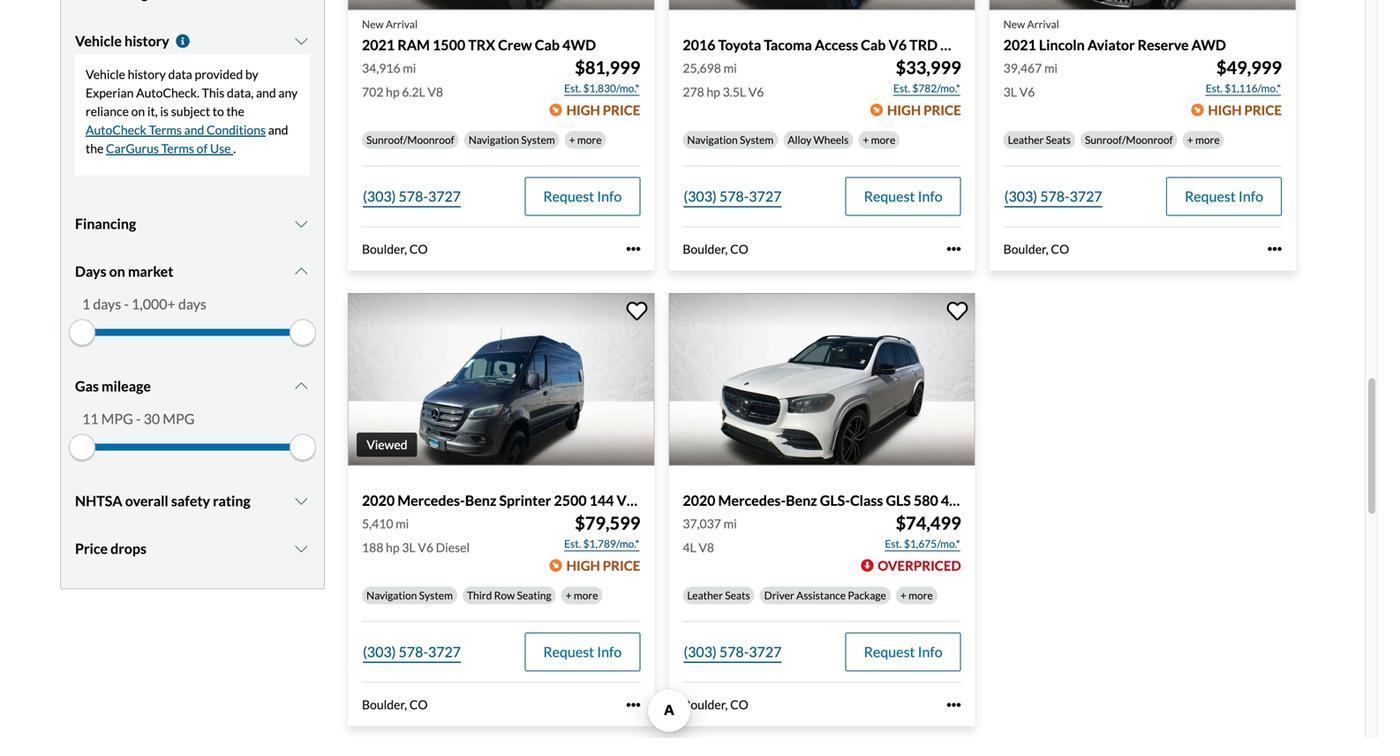Task type: locate. For each thing, give the bounding box(es) containing it.
hp inside 34,916 mi 702 hp 6.2l v8
[[386, 84, 400, 99]]

benz
[[465, 492, 497, 509], [786, 492, 817, 509]]

navigation system for $79,599
[[366, 589, 453, 602]]

+ more down est. $1,116/mo.* button at right top
[[1187, 133, 1220, 146]]

more right wheels on the right top
[[871, 133, 896, 146]]

terms
[[149, 122, 182, 137], [161, 141, 194, 156]]

2 new from the left
[[1004, 17, 1025, 30]]

benz left the "gls-"
[[786, 492, 817, 509]]

arrival inside new arrival 2021 ram 1500 trx crew cab 4wd
[[386, 17, 418, 30]]

mi inside 34,916 mi 702 hp 6.2l v8
[[403, 60, 416, 75]]

1 vertical spatial 3l
[[402, 540, 416, 555]]

3727
[[428, 188, 461, 205], [749, 188, 782, 205], [1070, 188, 1103, 205], [428, 643, 461, 661], [749, 643, 782, 661]]

1 vertical spatial history
[[128, 67, 166, 82]]

more right seating
[[574, 589, 598, 602]]

est. inside $79,599 est. $1,789/mo.*
[[564, 537, 581, 550]]

0 vertical spatial leather
[[1008, 133, 1044, 146]]

safety
[[171, 492, 210, 510]]

0 horizontal spatial mercedes-
[[398, 492, 465, 509]]

high price down est. $1,116/mo.* button at right top
[[1208, 102, 1282, 118]]

vehicle for vehicle history data provided by experian autocheck. this data, and any reliance on it, is subject to the autocheck terms and conditions
[[86, 67, 125, 82]]

(303) for $74,499
[[684, 643, 717, 661]]

new up 34,916
[[362, 17, 384, 30]]

new for $49,999
[[1004, 17, 1025, 30]]

0 vertical spatial v8
[[428, 84, 443, 99]]

arrival for $49,999
[[1027, 17, 1059, 30]]

benz for $79,599
[[465, 492, 497, 509]]

0 horizontal spatial navigation system
[[366, 589, 453, 602]]

1 vertical spatial vehicle
[[86, 67, 125, 82]]

seats
[[1046, 133, 1071, 146], [725, 589, 750, 602]]

1 vertical spatial terms
[[161, 141, 194, 156]]

578- for $79,599
[[399, 643, 428, 661]]

0 vertical spatial on
[[131, 104, 145, 119]]

mercedes- for $79,599
[[398, 492, 465, 509]]

gls-
[[820, 492, 850, 509]]

mi right 5,410
[[396, 516, 409, 531]]

sprinter
[[499, 492, 551, 509]]

seats down 39,467 mi 3l v6
[[1046, 133, 1071, 146]]

0 horizontal spatial leather
[[687, 589, 723, 602]]

co
[[410, 241, 428, 256], [730, 241, 749, 256], [1051, 241, 1070, 256], [410, 697, 428, 712], [730, 697, 749, 712]]

39,467
[[1004, 60, 1042, 75]]

seating
[[517, 589, 552, 602]]

hp right 278
[[707, 84, 721, 99]]

benz left sprinter
[[465, 492, 497, 509]]

terms inside vehicle history data provided by experian autocheck. this data, and any reliance on it, is subject to the autocheck terms and conditions
[[149, 122, 182, 137]]

0 horizontal spatial 2021
[[362, 36, 395, 53]]

0 vertical spatial seats
[[1046, 133, 1071, 146]]

high price for $33,999
[[887, 102, 961, 118]]

co for $74,499
[[730, 697, 749, 712]]

(303)
[[363, 188, 396, 205], [684, 188, 717, 205], [1005, 188, 1038, 205], [363, 643, 396, 661], [684, 643, 717, 661]]

high for $49,999
[[1208, 102, 1242, 118]]

+ for $33,999
[[863, 133, 869, 146]]

(303) for $79,599
[[363, 643, 396, 661]]

navigation system for $33,999
[[687, 133, 774, 146]]

2 arrival from the left
[[1027, 17, 1059, 30]]

2 2020 from the left
[[683, 492, 716, 509]]

1 vertical spatial -
[[136, 410, 141, 427]]

+ for $74,499
[[901, 589, 907, 602]]

access
[[815, 36, 858, 53]]

chevron down image inside financing dropdown button
[[293, 217, 310, 231]]

2 horizontal spatial navigation system
[[687, 133, 774, 146]]

passenger
[[703, 492, 768, 509]]

history
[[124, 32, 169, 50], [128, 67, 166, 82]]

price for $81,999
[[603, 102, 641, 118]]

est. for $74,499
[[885, 537, 902, 550]]

overall
[[125, 492, 168, 510]]

cab right crew
[[535, 36, 560, 53]]

1 horizontal spatial sunroof/moonroof
[[1085, 133, 1173, 146]]

0 horizontal spatial on
[[109, 263, 125, 280]]

3l down 39,467
[[1004, 84, 1017, 99]]

1 horizontal spatial benz
[[786, 492, 817, 509]]

mi for $79,599
[[396, 516, 409, 531]]

hp inside 25,698 mi 278 hp 3.5l v6
[[707, 84, 721, 99]]

viewed
[[367, 437, 408, 452]]

est. left "$1,830/mo.*" on the top left of page
[[564, 82, 581, 94]]

1 horizontal spatial system
[[521, 133, 555, 146]]

0 horizontal spatial arrival
[[386, 17, 418, 30]]

(303) 578-3727 button for $33,999
[[683, 177, 783, 216]]

driver assistance package
[[764, 589, 886, 602]]

est. inside $74,499 est. $1,675/mo.*
[[885, 537, 902, 550]]

1 horizontal spatial on
[[131, 104, 145, 119]]

2 horizontal spatial navigation
[[687, 133, 738, 146]]

25,698 mi 278 hp 3.5l v6
[[683, 60, 764, 99]]

awd right the reserve
[[1192, 36, 1226, 53]]

0 horizontal spatial 3l
[[402, 540, 416, 555]]

1 vertical spatial seats
[[725, 589, 750, 602]]

+ more right seating
[[566, 589, 598, 602]]

mi down lincoln
[[1045, 60, 1058, 75]]

3l right 188
[[402, 540, 416, 555]]

mi for $33,999
[[724, 60, 737, 75]]

0 vertical spatial the
[[226, 104, 244, 119]]

0 vertical spatial awd
[[1192, 36, 1226, 53]]

high price for $49,999
[[1208, 102, 1282, 118]]

the right to
[[226, 104, 244, 119]]

4wd inside new arrival 2021 ram 1500 trx crew cab 4wd
[[563, 36, 596, 53]]

third row seating
[[467, 589, 552, 602]]

request info button
[[525, 177, 641, 216], [846, 177, 961, 216], [1167, 177, 1282, 216], [525, 633, 641, 672], [846, 633, 961, 672]]

5 chevron down image from the top
[[293, 542, 310, 556]]

reserve
[[1138, 36, 1189, 53]]

financing button
[[75, 202, 310, 246]]

2021 inside new arrival 2021 ram 1500 trx crew cab 4wd
[[362, 36, 395, 53]]

vehicle inside vehicle history data provided by experian autocheck. this data, and any reliance on it, is subject to the autocheck terms and conditions
[[86, 67, 125, 82]]

(303) 578-3727 for $74,499
[[684, 643, 782, 661]]

$81,999 est. $1,830/mo.*
[[564, 57, 641, 94]]

the down "autocheck" on the top
[[86, 141, 104, 156]]

boulder, co for $33,999
[[683, 241, 749, 256]]

price down $1,116/mo.*
[[1245, 102, 1282, 118]]

new for $81,999
[[362, 17, 384, 30]]

terms down 'is'
[[149, 122, 182, 137]]

2 mercedes- from the left
[[718, 492, 786, 509]]

chevron down image for price drops
[[293, 542, 310, 556]]

arrival inside the new arrival 2021 lincoln aviator reserve awd
[[1027, 17, 1059, 30]]

hp right 702
[[386, 84, 400, 99]]

sunroof/moonroof
[[366, 133, 455, 146], [1085, 133, 1173, 146]]

+ more right wheels on the right top
[[863, 133, 896, 146]]

2500
[[554, 492, 587, 509]]

seats for sunroof/moonroof
[[1046, 133, 1071, 146]]

- left 30
[[136, 410, 141, 427]]

est. inside $33,999 est. $782/mo.*
[[894, 82, 910, 94]]

chevron down image inside the days on market dropdown button
[[293, 265, 310, 279]]

days down the days on market dropdown button
[[178, 295, 207, 313]]

1 horizontal spatial awd
[[1192, 36, 1226, 53]]

on inside dropdown button
[[109, 263, 125, 280]]

high price for $79,599
[[567, 558, 641, 574]]

3l
[[1004, 84, 1017, 99], [402, 540, 416, 555]]

request for $79,599
[[543, 643, 594, 661]]

2021 up 34,916
[[362, 36, 395, 53]]

-
[[124, 295, 129, 313], [136, 410, 141, 427]]

on left it,
[[131, 104, 145, 119]]

2021 up 39,467
[[1004, 36, 1037, 53]]

est. for $81,999
[[564, 82, 581, 94]]

0 vertical spatial history
[[124, 32, 169, 50]]

the
[[226, 104, 244, 119], [86, 141, 104, 156]]

this
[[202, 85, 225, 100]]

on right days
[[109, 263, 125, 280]]

1 vertical spatial on
[[109, 263, 125, 280]]

0 horizontal spatial v8
[[428, 84, 443, 99]]

history for vehicle history
[[124, 32, 169, 50]]

request info button for $74,499
[[846, 633, 961, 672]]

price down "$1,830/mo.*" on the top left of page
[[603, 102, 641, 118]]

drops
[[111, 540, 147, 557]]

trd
[[910, 36, 938, 53]]

navigation system
[[469, 133, 555, 146], [687, 133, 774, 146], [366, 589, 453, 602]]

mi for $81,999
[[403, 60, 416, 75]]

(303) for $33,999
[[684, 188, 717, 205]]

arrival for $81,999
[[386, 17, 418, 30]]

nhtsa overall safety rating button
[[75, 479, 310, 523]]

0 horizontal spatial cab
[[535, 36, 560, 53]]

history left info circle image
[[124, 32, 169, 50]]

578- for $33,999
[[720, 188, 749, 205]]

4wd up $81,999
[[563, 36, 596, 53]]

seats left driver
[[725, 589, 750, 602]]

on
[[131, 104, 145, 119], [109, 263, 125, 280]]

terms down autocheck terms and conditions link on the top left of page
[[161, 141, 194, 156]]

high price down est. $782/mo.* button
[[887, 102, 961, 118]]

2 benz from the left
[[786, 492, 817, 509]]

11 mpg - 30 mpg
[[82, 410, 195, 427]]

awd right 4matic
[[997, 492, 1031, 509]]

mi
[[403, 60, 416, 75], [724, 60, 737, 75], [1045, 60, 1058, 75], [396, 516, 409, 531], [724, 516, 737, 531]]

mercedes-
[[398, 492, 465, 509], [718, 492, 786, 509]]

leather seats down 39,467 mi 3l v6
[[1008, 133, 1071, 146]]

vehicle history
[[75, 32, 169, 50]]

mpg right 30
[[163, 410, 195, 427]]

v8 inside 37,037 mi 4l v8
[[699, 540, 714, 555]]

4 chevron down image from the top
[[293, 494, 310, 508]]

mi up 3.5l
[[724, 60, 737, 75]]

(303) 578-3727 button for $79,599
[[362, 633, 462, 672]]

hp for $81,999
[[386, 84, 400, 99]]

v6 down 39,467
[[1020, 84, 1035, 99]]

assistance
[[797, 589, 846, 602]]

2 mpg from the left
[[163, 410, 195, 427]]

+ more down overpriced
[[901, 589, 933, 602]]

history inside vehicle history data provided by experian autocheck. this data, and any reliance on it, is subject to the autocheck terms and conditions
[[128, 67, 166, 82]]

to
[[213, 104, 224, 119]]

1 horizontal spatial leather seats
[[1008, 133, 1071, 146]]

days
[[93, 295, 121, 313], [178, 295, 207, 313]]

chevron down image
[[293, 34, 310, 48], [293, 217, 310, 231], [293, 265, 310, 279], [293, 494, 310, 508], [293, 542, 310, 556]]

mercedes- up 37,037 mi 4l v8
[[718, 492, 786, 509]]

0 vertical spatial 3l
[[1004, 84, 1017, 99]]

+
[[569, 133, 575, 146], [863, 133, 869, 146], [1187, 133, 1194, 146], [566, 589, 572, 602], [901, 589, 907, 602]]

1 horizontal spatial 4wd
[[798, 492, 831, 509]]

2 2021 from the left
[[1004, 36, 1037, 53]]

34,916 mi 702 hp 6.2l v8
[[362, 60, 443, 99]]

2 horizontal spatial system
[[740, 133, 774, 146]]

price for $49,999
[[1245, 102, 1282, 118]]

high price down est. $1,789/mo.* button
[[567, 558, 641, 574]]

est. down '$33,999'
[[894, 82, 910, 94]]

v8 right 4l
[[699, 540, 714, 555]]

mi inside 39,467 mi 3l v6
[[1045, 60, 1058, 75]]

1 vertical spatial the
[[86, 141, 104, 156]]

1 vertical spatial v8
[[699, 540, 714, 555]]

2 cab from the left
[[861, 36, 886, 53]]

est. left $1,789/mo.*
[[564, 537, 581, 550]]

mi inside 37,037 mi 4l v8
[[724, 516, 737, 531]]

boulder, co
[[362, 241, 428, 256], [683, 241, 749, 256], [1004, 241, 1070, 256], [362, 697, 428, 712], [683, 697, 749, 712]]

1,000+
[[132, 295, 176, 313]]

arrival up lincoln
[[1027, 17, 1059, 30]]

2 chevron down image from the top
[[293, 217, 310, 231]]

white 2016 toyota tacoma access cab v6 trd off road 4wd pickup truck four-wheel drive automatic image
[[669, 0, 975, 10]]

2021 for $49,999
[[1004, 36, 1037, 53]]

high down est. $1,830/mo.* button
[[567, 102, 600, 118]]

new
[[362, 17, 384, 30], [1004, 17, 1025, 30]]

mpg right 11
[[101, 410, 133, 427]]

request info for $79,599
[[543, 643, 622, 661]]

boulder, co for $74,499
[[683, 697, 749, 712]]

1 horizontal spatial arrival
[[1027, 17, 1059, 30]]

hp
[[386, 84, 400, 99], [707, 84, 721, 99], [386, 540, 400, 555]]

0 horizontal spatial sunroof/moonroof
[[366, 133, 455, 146]]

1 vertical spatial leather
[[687, 589, 723, 602]]

0 horizontal spatial navigation
[[366, 589, 417, 602]]

info for $74,499
[[918, 643, 943, 661]]

+ more
[[569, 133, 602, 146], [863, 133, 896, 146], [1187, 133, 1220, 146], [566, 589, 598, 602], [901, 589, 933, 602]]

- for mpg
[[136, 410, 141, 427]]

more down overpriced
[[909, 589, 933, 602]]

leather seats down 4l
[[687, 589, 750, 602]]

hp right 188
[[386, 540, 400, 555]]

2020 up 37,037
[[683, 492, 716, 509]]

1 benz from the left
[[465, 492, 497, 509]]

chevron down image for days on market
[[293, 265, 310, 279]]

v6 right 3.5l
[[749, 84, 764, 99]]

history up autocheck.
[[128, 67, 166, 82]]

0 horizontal spatial system
[[419, 589, 453, 602]]

1 horizontal spatial seats
[[1046, 133, 1071, 146]]

4wd up 39,467
[[1000, 36, 1034, 53]]

leather seats
[[1008, 133, 1071, 146], [687, 589, 750, 602]]

(303) 578-3727
[[363, 188, 461, 205], [684, 188, 782, 205], [1005, 188, 1103, 205], [363, 643, 461, 661], [684, 643, 782, 661]]

mi down passenger
[[724, 516, 737, 531]]

1 horizontal spatial leather
[[1008, 133, 1044, 146]]

1 horizontal spatial 2020
[[683, 492, 716, 509]]

est. $1,789/mo.* button
[[563, 535, 641, 553]]

0 horizontal spatial leather seats
[[687, 589, 750, 602]]

high price for $81,999
[[567, 102, 641, 118]]

co for $33,999
[[730, 241, 749, 256]]

est. inside $81,999 est. $1,830/mo.*
[[564, 82, 581, 94]]

4wd right van
[[798, 492, 831, 509]]

more down est. $1,830/mo.* button
[[577, 133, 602, 146]]

leather down 4l
[[687, 589, 723, 602]]

vehicle
[[75, 32, 122, 50], [86, 67, 125, 82]]

1 horizontal spatial 2021
[[1004, 36, 1037, 53]]

1 horizontal spatial the
[[226, 104, 244, 119]]

1 horizontal spatial days
[[178, 295, 207, 313]]

chevron down image inside the nhtsa overall safety rating dropdown button
[[293, 494, 310, 508]]

2021 for $81,999
[[362, 36, 395, 53]]

road
[[965, 36, 997, 53]]

0 horizontal spatial new
[[362, 17, 384, 30]]

v6 inside 5,410 mi 188 hp 3l v6 diesel
[[418, 540, 434, 555]]

cab
[[535, 36, 560, 53], [861, 36, 886, 53]]

boulder, for $74,499
[[683, 697, 728, 712]]

1 horizontal spatial -
[[136, 410, 141, 427]]

$33,999
[[896, 57, 961, 78]]

0 horizontal spatial -
[[124, 295, 129, 313]]

mercedes- up 5,410 mi 188 hp 3l v6 diesel
[[398, 492, 465, 509]]

co for $79,599
[[410, 697, 428, 712]]

1 horizontal spatial mpg
[[163, 410, 195, 427]]

more down est. $1,116/mo.* button at right top
[[1196, 133, 1220, 146]]

1500
[[433, 36, 465, 53]]

2 days from the left
[[178, 295, 207, 313]]

0 horizontal spatial benz
[[465, 492, 497, 509]]

2020 up 5,410
[[362, 492, 395, 509]]

mi inside 5,410 mi 188 hp 3l v6 diesel
[[396, 516, 409, 531]]

ellipsis h image
[[626, 242, 641, 256], [947, 242, 961, 256], [1268, 242, 1282, 256], [626, 698, 641, 712], [947, 698, 961, 712]]

0 vertical spatial -
[[124, 295, 129, 313]]

request for $33,999
[[864, 188, 915, 205]]

seats for driver assistance package
[[725, 589, 750, 602]]

high price down est. $1,830/mo.* button
[[567, 102, 641, 118]]

price down $1,789/mo.*
[[603, 558, 641, 574]]

leather down 39,467 mi 3l v6
[[1008, 133, 1044, 146]]

system for $79,599
[[419, 589, 453, 602]]

v6 left diesel
[[418, 540, 434, 555]]

hp inside 5,410 mi 188 hp 3l v6 diesel
[[386, 540, 400, 555]]

0 vertical spatial terms
[[149, 122, 182, 137]]

ellipsis h image for $74,499
[[947, 698, 961, 712]]

info circle image
[[174, 34, 191, 48]]

578- for $74,499
[[720, 643, 749, 661]]

+ more for $33,999
[[863, 133, 896, 146]]

1 horizontal spatial v8
[[699, 540, 714, 555]]

experian
[[86, 85, 134, 100]]

0 horizontal spatial 4wd
[[563, 36, 596, 53]]

5,410 mi 188 hp 3l v6 diesel
[[362, 516, 470, 555]]

days right '1'
[[93, 295, 121, 313]]

request info for $33,999
[[864, 188, 943, 205]]

2020 for $74,499
[[683, 492, 716, 509]]

1 horizontal spatial 3l
[[1004, 84, 1017, 99]]

the inside vehicle history data provided by experian autocheck. this data, and any reliance on it, is subject to the autocheck terms and conditions
[[226, 104, 244, 119]]

- left the 1,000+ on the left of the page
[[124, 295, 129, 313]]

new inside the new arrival 2021 lincoln aviator reserve awd
[[1004, 17, 1025, 30]]

0 vertical spatial vehicle
[[75, 32, 122, 50]]

1 vertical spatial awd
[[997, 492, 1031, 509]]

price
[[603, 102, 641, 118], [924, 102, 961, 118], [1245, 102, 1282, 118], [603, 558, 641, 574]]

+ for $79,599
[[566, 589, 572, 602]]

1 horizontal spatial mercedes-
[[718, 492, 786, 509]]

chevron down image inside 'price drops' dropdown button
[[293, 542, 310, 556]]

and down any
[[268, 122, 288, 137]]

1 mercedes- from the left
[[398, 492, 465, 509]]

est. left $1,116/mo.*
[[1206, 82, 1223, 94]]

it,
[[147, 104, 158, 119]]

1 cab from the left
[[535, 36, 560, 53]]

new inside new arrival 2021 ram 1500 trx crew cab 4wd
[[362, 17, 384, 30]]

mi inside 25,698 mi 278 hp 3.5l v6
[[724, 60, 737, 75]]

$1,116/mo.*
[[1225, 82, 1281, 94]]

more for $79,599
[[574, 589, 598, 602]]

v8 right 6.2l at the left top
[[428, 84, 443, 99]]

3 chevron down image from the top
[[293, 265, 310, 279]]

data,
[[227, 85, 254, 100]]

v6 left trd
[[889, 36, 907, 53]]

v6 inside 25,698 mi 278 hp 3.5l v6
[[749, 84, 764, 99]]

+ more for $74,499
[[901, 589, 933, 602]]

(303) 578-3727 for $79,599
[[363, 643, 461, 661]]

1 horizontal spatial cab
[[861, 36, 886, 53]]

1 2021 from the left
[[362, 36, 395, 53]]

mpg
[[101, 410, 133, 427], [163, 410, 195, 427]]

arrival up ram
[[386, 17, 418, 30]]

mi down ram
[[403, 60, 416, 75]]

0 horizontal spatial days
[[93, 295, 121, 313]]

0 vertical spatial leather seats
[[1008, 133, 1071, 146]]

mercedes- for $74,499
[[718, 492, 786, 509]]

price down $782/mo.*
[[924, 102, 961, 118]]

2021
[[362, 36, 395, 53], [1004, 36, 1037, 53]]

boulder, co for $79,599
[[362, 697, 428, 712]]

0 horizontal spatial seats
[[725, 589, 750, 602]]

and left any
[[256, 85, 276, 100]]

0 horizontal spatial the
[[86, 141, 104, 156]]

1 vertical spatial leather seats
[[687, 589, 750, 602]]

est. $1,675/mo.* button
[[884, 535, 961, 553]]

2021 inside the new arrival 2021 lincoln aviator reserve awd
[[1004, 36, 1037, 53]]

est. inside $49,999 est. $1,116/mo.*
[[1206, 82, 1223, 94]]

driver
[[764, 589, 795, 602]]

4l
[[683, 540, 696, 555]]

1 arrival from the left
[[386, 17, 418, 30]]

financing
[[75, 215, 136, 232]]

0 horizontal spatial mpg
[[101, 410, 133, 427]]

est. $782/mo.* button
[[893, 79, 961, 97]]

high down est. $1,789/mo.* button
[[567, 558, 600, 574]]

1 2020 from the left
[[362, 492, 395, 509]]

1 days from the left
[[93, 295, 121, 313]]

0 horizontal spatial 2020
[[362, 492, 395, 509]]

data
[[168, 67, 192, 82]]

$1,830/mo.*
[[583, 82, 640, 94]]

1 new from the left
[[362, 17, 384, 30]]

new up 39,467
[[1004, 17, 1025, 30]]

est. up overpriced
[[885, 537, 902, 550]]

1 horizontal spatial new
[[1004, 17, 1025, 30]]

high down est. $782/mo.* button
[[887, 102, 921, 118]]

high down est. $1,116/mo.* button at right top
[[1208, 102, 1242, 118]]

cab right access
[[861, 36, 886, 53]]

4wd
[[563, 36, 596, 53], [1000, 36, 1034, 53], [798, 492, 831, 509]]



Task type: vqa. For each thing, say whether or not it's contained in the screenshot.
Est. in $49,999 Est. $1,116/mo.*
yes



Task type: describe. For each thing, give the bounding box(es) containing it.
2 horizontal spatial 4wd
[[1000, 36, 1034, 53]]

1 sunroof/moonroof from the left
[[366, 133, 455, 146]]

30
[[144, 410, 160, 427]]

price for $33,999
[[924, 102, 961, 118]]

702
[[362, 84, 384, 99]]

v6 for 25,698 mi 278 hp 3.5l v6
[[749, 84, 764, 99]]

+ more for $79,599
[[566, 589, 598, 602]]

roof
[[670, 492, 701, 509]]

market
[[128, 263, 173, 280]]

$81,999
[[575, 57, 641, 78]]

6.2l
[[402, 84, 425, 99]]

$782/mo.*
[[913, 82, 960, 94]]

awd inside the new arrival 2021 lincoln aviator reserve awd
[[1192, 36, 1226, 53]]

alloy wheels
[[788, 133, 849, 146]]

v6 right 144
[[617, 492, 635, 509]]

0 horizontal spatial awd
[[997, 492, 1031, 509]]

37,037
[[683, 516, 721, 531]]

provided
[[195, 67, 243, 82]]

est. for $49,999
[[1206, 82, 1223, 94]]

144
[[590, 492, 614, 509]]

request info button for $33,999
[[846, 177, 961, 216]]

diamond black crystal pearlcoat 2021 ram 1500 trx crew cab 4wd pickup truck all-wheel drive automatic image
[[348, 0, 655, 10]]

rating
[[213, 492, 251, 510]]

gls
[[886, 492, 911, 509]]

- for days
[[124, 295, 129, 313]]

and inside 'and the'
[[268, 122, 288, 137]]

2020 for $79,599
[[362, 492, 395, 509]]

by
[[245, 67, 258, 82]]

new arrival 2021 lincoln aviator reserve awd
[[1004, 17, 1226, 53]]

row
[[494, 589, 515, 602]]

request for $74,499
[[864, 643, 915, 661]]

nhtsa
[[75, 492, 122, 510]]

hp for $79,599
[[386, 540, 400, 555]]

navigation for $79,599
[[366, 589, 417, 602]]

3l inside 5,410 mi 188 hp 3l v6 diesel
[[402, 540, 416, 555]]

leather for sunroof/moonroof
[[1008, 133, 1044, 146]]

trx
[[468, 36, 495, 53]]

.
[[233, 141, 236, 156]]

2016
[[683, 36, 716, 53]]

v6 inside 39,467 mi 3l v6
[[1020, 84, 1035, 99]]

39,467 mi 3l v6
[[1004, 60, 1058, 99]]

est. for $33,999
[[894, 82, 910, 94]]

price drops
[[75, 540, 147, 557]]

gas
[[75, 378, 99, 395]]

leather seats for sunroof/moonroof
[[1008, 133, 1071, 146]]

3727 for $74,499
[[749, 643, 782, 661]]

is
[[160, 104, 169, 119]]

the inside 'and the'
[[86, 141, 104, 156]]

cargurus terms of use .
[[106, 141, 236, 156]]

v6 for 2016 toyota tacoma access cab v6 trd off road 4wd
[[889, 36, 907, 53]]

mileage
[[102, 378, 151, 395]]

3l inside 39,467 mi 3l v6
[[1004, 84, 1017, 99]]

chevron down image
[[293, 379, 310, 393]]

2020 mercedes-benz gls-class gls 580 4matic awd
[[683, 492, 1031, 509]]

leather seats for driver assistance package
[[687, 589, 750, 602]]

1 days - 1,000+ days
[[82, 295, 207, 313]]

3727 for $79,599
[[428, 643, 461, 661]]

est. $1,830/mo.* button
[[563, 79, 641, 97]]

2016 toyota tacoma access cab v6 trd off road 4wd
[[683, 36, 1034, 53]]

cargurus terms of use link
[[106, 141, 233, 156]]

lincoln
[[1039, 36, 1085, 53]]

est. $1,116/mo.* button
[[1205, 79, 1282, 97]]

request info for $74,499
[[864, 643, 943, 661]]

mi for $74,499
[[724, 516, 737, 531]]

$49,999 est. $1,116/mo.*
[[1206, 57, 1282, 94]]

off
[[941, 36, 962, 53]]

(303) 578-3727 button for $74,499
[[683, 633, 783, 672]]

history for vehicle history data provided by experian autocheck. this data, and any reliance on it, is subject to the autocheck terms and conditions
[[128, 67, 166, 82]]

info for $79,599
[[597, 643, 622, 661]]

$79,599 est. $1,789/mo.*
[[564, 513, 641, 550]]

conditions
[[207, 122, 266, 137]]

ellipsis h image for $79,599
[[626, 698, 641, 712]]

and the
[[86, 122, 288, 156]]

high
[[638, 492, 668, 509]]

navigation for $33,999
[[687, 133, 738, 146]]

mi for $49,999
[[1045, 60, 1058, 75]]

gray 2020 mercedes-benz sprinter 2500 144 v6 high roof passenger van 4wd van four-wheel drive automatic image
[[348, 293, 655, 466]]

$74,499 est. $1,675/mo.*
[[885, 513, 961, 550]]

1 horizontal spatial navigation system
[[469, 133, 555, 146]]

188
[[362, 540, 384, 555]]

autocheck terms and conditions link
[[86, 122, 266, 137]]

2020 mercedes-benz sprinter 2500 144 v6 high roof passenger van 4wd
[[362, 492, 831, 509]]

chevron down image for nhtsa overall safety rating
[[293, 494, 310, 508]]

alloy
[[788, 133, 812, 146]]

reliance
[[86, 104, 129, 119]]

high for $81,999
[[567, 102, 600, 118]]

leather for driver assistance package
[[687, 589, 723, 602]]

any
[[278, 85, 298, 100]]

autocheck
[[86, 122, 146, 137]]

25,698
[[683, 60, 721, 75]]

gas mileage button
[[75, 364, 310, 408]]

system for $33,999
[[740, 133, 774, 146]]

autocheck.
[[136, 85, 200, 100]]

ellipsis h image for $33,999
[[947, 242, 961, 256]]

v6 for 5,410 mi 188 hp 3l v6 diesel
[[418, 540, 434, 555]]

$49,999
[[1217, 57, 1282, 78]]

vehicle for vehicle history
[[75, 32, 122, 50]]

aviator
[[1088, 36, 1135, 53]]

tacoma
[[764, 36, 812, 53]]

v8 inside 34,916 mi 702 hp 6.2l v8
[[428, 84, 443, 99]]

price
[[75, 540, 108, 557]]

3727 for $33,999
[[749, 188, 782, 205]]

silver 2021 lincoln aviator reserve awd suv / crossover all-wheel drive automatic image
[[990, 0, 1296, 10]]

(303) 578-3727 for $33,999
[[684, 188, 782, 205]]

toyota
[[718, 36, 761, 53]]

$1,789/mo.*
[[583, 537, 640, 550]]

days
[[75, 263, 106, 280]]

of
[[197, 141, 208, 156]]

new arrival 2021 ram 1500 trx crew cab 4wd
[[362, 17, 596, 53]]

use
[[210, 141, 231, 156]]

request info button for $79,599
[[525, 633, 641, 672]]

more for $74,499
[[909, 589, 933, 602]]

overpriced
[[878, 558, 961, 574]]

chevron down image for financing
[[293, 217, 310, 231]]

price for $79,599
[[603, 558, 641, 574]]

$79,599
[[575, 513, 641, 534]]

34,916
[[362, 60, 401, 75]]

est. for $79,599
[[564, 537, 581, 550]]

high for $33,999
[[887, 102, 921, 118]]

5,410
[[362, 516, 393, 531]]

white 2020 mercedes-benz gls-class gls 580 4matic awd suv / crossover all-wheel drive automatic image
[[669, 293, 975, 466]]

subject
[[171, 104, 210, 119]]

nhtsa overall safety rating
[[75, 492, 251, 510]]

benz for $74,499
[[786, 492, 817, 509]]

price drops button
[[75, 527, 310, 571]]

1
[[82, 295, 90, 313]]

days on market
[[75, 263, 173, 280]]

1 horizontal spatial navigation
[[469, 133, 519, 146]]

high for $79,599
[[567, 558, 600, 574]]

wheels
[[814, 133, 849, 146]]

boulder, for $33,999
[[683, 241, 728, 256]]

on inside vehicle history data provided by experian autocheck. this data, and any reliance on it, is subject to the autocheck terms and conditions
[[131, 104, 145, 119]]

ram
[[398, 36, 430, 53]]

class
[[850, 492, 883, 509]]

and down subject
[[184, 122, 204, 137]]

diesel
[[436, 540, 470, 555]]

1 mpg from the left
[[101, 410, 133, 427]]

2 sunroof/moonroof from the left
[[1085, 133, 1173, 146]]

+ more down est. $1,830/mo.* button
[[569, 133, 602, 146]]

$33,999 est. $782/mo.*
[[894, 57, 961, 94]]

more for $33,999
[[871, 133, 896, 146]]

info for $33,999
[[918, 188, 943, 205]]

cab inside new arrival 2021 ram 1500 trx crew cab 4wd
[[535, 36, 560, 53]]

1 chevron down image from the top
[[293, 34, 310, 48]]

boulder, for $79,599
[[362, 697, 407, 712]]

4matic
[[941, 492, 994, 509]]



